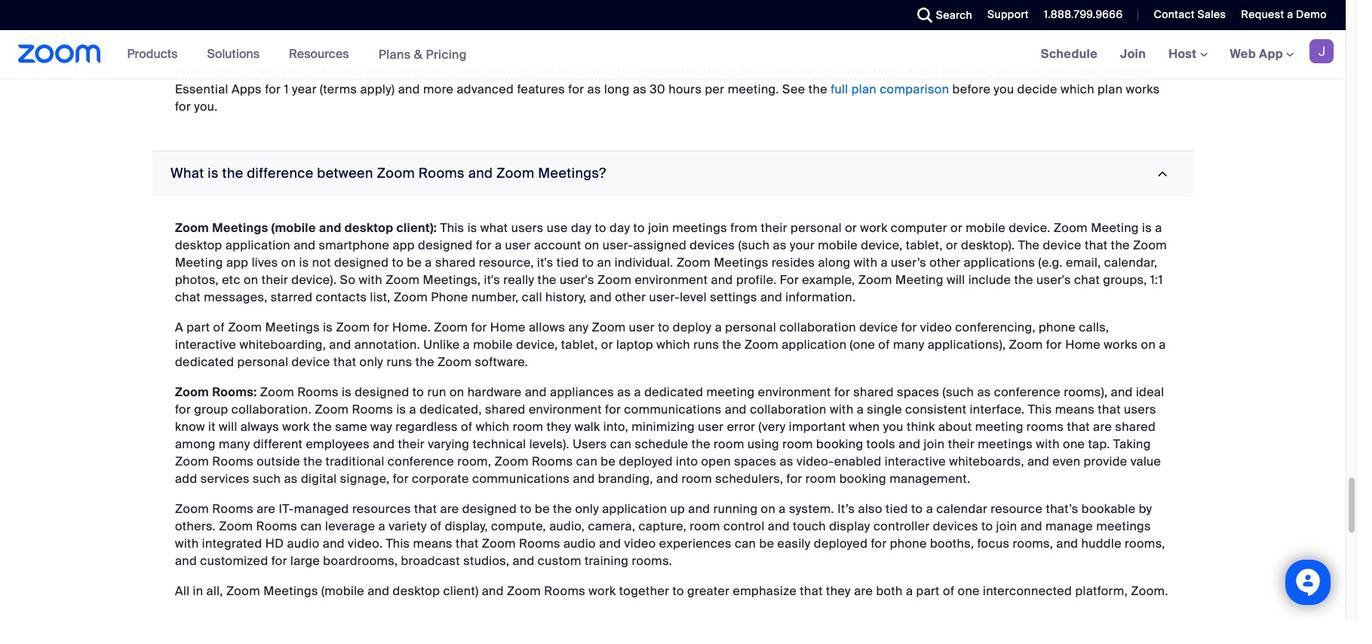 Task type: locate. For each thing, give the bounding box(es) containing it.
which down deploy
[[656, 337, 690, 353]]

is up regardless
[[396, 402, 406, 418]]

1 horizontal spatial they
[[826, 584, 851, 600]]

difference up zoom meetings (mobile and desktop client):
[[247, 164, 314, 182]]

0 vertical spatial application
[[225, 237, 290, 253]]

dedicated inside the zoom rooms is designed to run on hardware and appliances as a dedicated meeting environment for shared spaces (such as conference rooms), and ideal for group collaboration. zoom rooms is a dedicated, shared environment for communications and collaboration with a single consistent interface. this means that users know it will always work the same way regardless of which room they walk into, minimizing user error (very important when you think about meeting rooms that are shared among many different employees and their varying technical levels). users can schedule the room using room booking tools and join their meetings with one tap. taking zoom rooms outside the traditional conference room, zoom rooms can be deployed into open spaces as video-enabled interactive whiteboards, and even provide value add services such as digital signage, for corporate communications and branding, and room schedulers, for room booking management.
[[644, 385, 703, 400]]

0 vertical spatial meeting
[[706, 385, 755, 400]]

tablet,
[[906, 237, 943, 253], [561, 337, 598, 353]]

desktop up the smartphone
[[345, 220, 393, 236]]

zoom down among
[[175, 454, 209, 470]]

to inside a part of zoom meetings is zoom for home. zoom for home allows any zoom user to deploy a personal collaboration device for video conferencing, phone calls, interactive whiteboarding, and annotation. unlike a mobile device, tablet, or laptop which runs the zoom application (one of many applications), zoom for home works on a dedicated personal device that only runs the zoom software.
[[658, 320, 670, 336]]

1 vertical spatial up
[[670, 501, 685, 517]]

plan,
[[250, 64, 279, 80]]

to up assigned
[[633, 220, 645, 236]]

0 vertical spatial communications
[[624, 402, 722, 418]]

tablet, inside 'this is what users use day to day to join meetings from their personal or work computer or mobile device. zoom meeting is a desktop application and smartphone app designed for a user account on user-assigned devices (such as your mobile device, tablet, or desktop). the device that the zoom meeting app lives on is not designed to be a shared resource, it's tied to an individual. zoom meetings resides along with a user's other applications (e.g. email, calendar, photos, etc on their device). so with zoom meetings, it's really the user's zoom environment and profile. for example, zoom meeting will include the user's chat groups, 1:1 chat messages, starred contacts list, zoom phone number, call history, and other user-level settings and information.'
[[906, 237, 943, 253]]

a right both
[[906, 584, 913, 600]]

0 vertical spatial use
[[330, 64, 352, 80]]

0 horizontal spatial phone
[[890, 536, 927, 552]]

control
[[723, 519, 765, 535]]

or
[[845, 220, 857, 236], [950, 220, 963, 236], [946, 237, 958, 253], [601, 337, 613, 353]]

0 vertical spatial join
[[648, 220, 669, 236]]

phone
[[1039, 320, 1076, 336], [890, 536, 927, 552]]

phone left calls, at bottom
[[1039, 320, 1076, 336]]

interactive up "management." in the bottom of the page
[[885, 454, 946, 470]]

0 vertical spatial difference
[[247, 8, 314, 26]]

and inside what is the difference between zoom rooms and zoom meetings? dropdown button
[[468, 164, 493, 182]]

plans & pricing
[[378, 46, 467, 62]]

integrated
[[202, 536, 262, 552]]

tablet, down 'computer'
[[906, 237, 943, 253]]

up up capture,
[[670, 501, 685, 517]]

app
[[393, 237, 415, 253], [226, 255, 248, 271]]

this inside the zoom rooms is designed to run on hardware and appliances as a dedicated meeting environment for shared spaces (such as conference rooms), and ideal for group collaboration. zoom rooms is a dedicated, shared environment for communications and collaboration with a single consistent interface. this means that users know it will always work the same way regardless of which room they walk into, minimizing user error (very important when you think about meeting rooms that are shared among many different employees and their varying technical levels). users can schedule the room using room booking tools and join their meetings with one tap. taking zoom rooms outside the traditional conference room, zoom rooms can be deployed into open spaces as video-enabled interactive whiteboards, and even provide value add services such as digital signage, for corporate communications and branding, and room schedulers, for room booking management.
[[1028, 402, 1052, 418]]

1 horizontal spatial audio
[[563, 536, 596, 552]]

rooms, down by
[[1125, 536, 1165, 552]]

zoom rooms are it-managed resources that are designed to be the only application up and running on a system. it's also tied to a calendar resource that's bookable by others. zoom rooms can leverage a variety of display, compute, audio, camera, capture, room control and touch display controller devices to join and manage meetings with integrated hd audio and video. this means that zoom rooms audio and video experiences can be easily deployed for phone booths, focus rooms, and huddle rooms, and customized for large boardrooms, broadcast studios, and custom training rooms.
[[175, 501, 1165, 569]]

products button
[[127, 30, 184, 78]]

and up products
[[483, 8, 508, 26]]

their right the from
[[761, 220, 787, 236]]

they up levels).
[[546, 419, 571, 435]]

user's
[[560, 272, 594, 288], [1036, 272, 1071, 288]]

1 horizontal spatial phone
[[1039, 320, 1076, 336]]

0 horizontal spatial application
[[225, 237, 290, 253]]

year
[[292, 81, 317, 97]]

greater
[[687, 584, 730, 600]]

up inside zoom rooms are it-managed resources that are designed to be the only application up and running on a system. it's also tied to a calendar resource that's bookable by others. zoom rooms can leverage a variety of display, compute, audio, camera, capture, room control and touch display controller devices to join and manage meetings with integrated hd audio and video. this means that zoom rooms audio and video experiences can be easily deployed for phone booths, focus rooms, and huddle rooms, and customized for large boardrooms, broadcast studios, and custom training rooms.
[[670, 501, 685, 517]]

desktop up photos,
[[175, 237, 222, 253]]

plan down premium
[[1098, 81, 1123, 97]]

2 vertical spatial application
[[602, 501, 667, 517]]

0 vertical spatial work
[[860, 220, 888, 236]]

2 vertical spatial environment
[[529, 402, 602, 418]]

taking
[[1113, 437, 1151, 452]]

1 vertical spatial video
[[624, 536, 656, 552]]

product information navigation
[[116, 30, 478, 79]]

meeting. up full plan comparison
[[847, 64, 899, 80]]

a left demo
[[1287, 8, 1293, 21]]

up inside with a basic plan, you can use a wide range of zoom products for free and stay connected for up to 40 minutes per meeting. with a pro plan, you'll receive free premium essential apps for 1 year (terms apply) and more advanced features for as long as 30 hours per meeting. see the
[[722, 64, 737, 80]]

pro inside dropdown button
[[553, 8, 575, 26]]

0 vertical spatial meeting.
[[847, 64, 899, 80]]

devices inside zoom rooms are it-managed resources that are designed to be the only application up and running on a system. it's also tied to a calendar resource that's bookable by others. zoom rooms can leverage a variety of display, compute, audio, camera, capture, room control and touch display controller devices to join and manage meetings with integrated hd audio and video. this means that zoom rooms audio and video experiences can be easily deployed for phone booths, focus rooms, and huddle rooms, and customized for large boardrooms, broadcast studios, and custom training rooms.
[[933, 519, 978, 535]]

1 vertical spatial tied
[[886, 501, 908, 517]]

that inside a part of zoom meetings is zoom for home. zoom for home allows any zoom user to deploy a personal collaboration device for video conferencing, phone calls, interactive whiteboarding, and annotation. unlike a mobile device, tablet, or laptop which runs the zoom application (one of many applications), zoom for home works on a dedicated personal device that only runs the zoom software.
[[333, 354, 356, 370]]

runs down deploy
[[693, 337, 719, 353]]

1 difference from the top
[[247, 8, 314, 26]]

1 vertical spatial (such
[[943, 385, 974, 400]]

traditional
[[326, 454, 384, 470]]

zoom up products
[[511, 8, 549, 26]]

and down boardrooms,
[[368, 584, 390, 600]]

1 vertical spatial meeting
[[975, 419, 1023, 435]]

zoom
[[402, 8, 440, 26], [511, 8, 549, 26], [447, 64, 481, 80], [377, 164, 415, 182], [496, 164, 534, 182], [175, 220, 209, 236], [1054, 220, 1088, 236], [1133, 237, 1167, 253], [677, 255, 711, 271], [386, 272, 420, 288], [597, 272, 632, 288], [858, 272, 892, 288], [394, 290, 428, 305], [228, 320, 262, 336], [336, 320, 370, 336], [434, 320, 468, 336], [592, 320, 626, 336], [744, 337, 778, 353], [1009, 337, 1043, 353], [438, 354, 472, 370], [175, 385, 209, 400], [260, 385, 294, 400], [315, 402, 349, 418], [175, 454, 209, 470], [494, 454, 529, 470], [175, 501, 209, 517], [219, 519, 253, 535], [482, 536, 516, 552], [226, 584, 260, 600], [507, 584, 541, 600]]

1 what from the top
[[170, 8, 204, 26]]

meetings inside a part of zoom meetings is zoom for home. zoom for home allows any zoom user to deploy a personal collaboration device for video conferencing, phone calls, interactive whiteboarding, and annotation. unlike a mobile device, tablet, or laptop which runs the zoom application (one of many applications), zoom for home works on a dedicated personal device that only runs the zoom software.
[[265, 320, 320, 336]]

interface.
[[970, 402, 1025, 418]]

per
[[824, 64, 844, 80], [705, 81, 724, 97]]

0 vertical spatial app
[[393, 237, 415, 253]]

desktop down broadcast
[[393, 584, 440, 600]]

meetings inside 'this is what users use day to day to join meetings from their personal or work computer or mobile device. zoom meeting is a desktop application and smartphone app designed for a user account on user-assigned devices (such as your mobile device, tablet, or desktop). the device that the zoom meeting app lives on is not designed to be a shared resource, it's tied to an individual. zoom meetings resides along with a user's other applications (e.g. email, calendar, photos, etc on their device). so with zoom meetings, it's really the user's zoom environment and profile. for example, zoom meeting will include the user's chat groups, 1:1 chat messages, starred contacts list, zoom phone number, call history, and other user-level settings and information.'
[[714, 255, 768, 271]]

0 vertical spatial devices
[[690, 237, 735, 253]]

between for the
[[317, 8, 373, 26]]

1 horizontal spatial join
[[924, 437, 945, 452]]

video.
[[348, 536, 383, 552]]

this right the client):
[[440, 220, 464, 236]]

zoom rooms is designed to run on hardware and appliances as a dedicated meeting environment for shared spaces (such as conference rooms), and ideal for group collaboration. zoom rooms is a dedicated, shared environment for communications and collaboration with a single consistent interface. this means that users know it will always work the same way regardless of which room they walk into, minimizing user error (very important when you think about meeting rooms that are shared among many different employees and their varying technical levels). users can schedule the room using room booking tools and join their meetings with one tap. taking zoom rooms outside the traditional conference room, zoom rooms can be deployed into open spaces as video-enabled interactive whiteboards, and even provide value add services such as digital signage, for corporate communications and branding, and room schedulers, for room booking management.
[[175, 385, 1164, 487]]

banner
[[0, 30, 1346, 79]]

1 horizontal spatial user's
[[1036, 272, 1071, 288]]

services
[[200, 471, 250, 487]]

1 between from the top
[[317, 8, 373, 26]]

1 vertical spatial communications
[[472, 471, 570, 487]]

regardless
[[395, 419, 458, 435]]

for
[[780, 272, 799, 288]]

2 horizontal spatial this
[[1028, 402, 1052, 418]]

means inside zoom rooms are it-managed resources that are designed to be the only application up and running on a system. it's also tied to a calendar resource that's bookable by others. zoom rooms can leverage a variety of display, compute, audio, camera, capture, room control and touch display controller devices to join and manage meetings with integrated hd audio and video. this means that zoom rooms audio and video experiences can be easily deployed for phone booths, focus rooms, and huddle rooms, and customized for large boardrooms, broadcast studios, and custom training rooms.
[[413, 536, 453, 552]]

basic inside with a basic plan, you can use a wide range of zoom products for free and stay connected for up to 40 minutes per meeting. with a pro plan, you'll receive free premium essential apps for 1 year (terms apply) and more advanced features for as long as 30 hours per meeting. see the
[[215, 64, 247, 80]]

many inside the zoom rooms is designed to run on hardware and appliances as a dedicated meeting environment for shared spaces (such as conference rooms), and ideal for group collaboration. zoom rooms is a dedicated, shared environment for communications and collaboration with a single consistent interface. this means that users know it will always work the same way regardless of which room they walk into, minimizing user error (very important when you think about meeting rooms that are shared among many different employees and their varying technical levels). users can schedule the room using room booking tools and join their meetings with one tap. taking zoom rooms outside the traditional conference room, zoom rooms can be deployed into open spaces as video-enabled interactive whiteboards, and even provide value add services such as digital signage, for corporate communications and branding, and room schedulers, for room booking management.
[[219, 437, 250, 452]]

solutions button
[[207, 30, 266, 78]]

0 horizontal spatial means
[[413, 536, 453, 552]]

1 vertical spatial will
[[219, 419, 237, 435]]

you inside the zoom rooms is designed to run on hardware and appliances as a dedicated meeting environment for shared spaces (such as conference rooms), and ideal for group collaboration. zoom rooms is a dedicated, shared environment for communications and collaboration with a single consistent interface. this means that users know it will always work the same way regardless of which room they walk into, minimizing user error (very important when you think about meeting rooms that are shared among many different employees and their varying technical levels). users can schedule the room using room booking tools and join their meetings with one tap. taking zoom rooms outside the traditional conference room, zoom rooms can be deployed into open spaces as video-enabled interactive whiteboards, and even provide value add services such as digital signage, for corporate communications and branding, and room schedulers, for room booking management.
[[883, 419, 904, 435]]

1 horizontal spatial this
[[440, 220, 464, 236]]

custom
[[538, 554, 581, 569]]

others.
[[175, 519, 216, 535]]

works inside a part of zoom meetings is zoom for home. zoom for home allows any zoom user to deploy a personal collaboration device for video conferencing, phone calls, interactive whiteboarding, and annotation. unlike a mobile device, tablet, or laptop which runs the zoom application (one of many applications), zoom for home works on a dedicated personal device that only runs the zoom software.
[[1104, 337, 1138, 353]]

0 horizontal spatial this
[[386, 536, 410, 552]]

0 horizontal spatial video
[[624, 536, 656, 552]]

boardrooms,
[[323, 554, 398, 569]]

0 horizontal spatial join
[[648, 220, 669, 236]]

0 vertical spatial desktop
[[345, 220, 393, 236]]

(mobile
[[271, 220, 316, 236], [321, 584, 364, 600]]

device inside 'this is what users use day to day to join meetings from their personal or work computer or mobile device. zoom meeting is a desktop application and smartphone app designed for a user account on user-assigned devices (such as your mobile device, tablet, or desktop). the device that the zoom meeting app lives on is not designed to be a shared resource, it's tied to an individual. zoom meetings resides along with a user's other applications (e.g. email, calendar, photos, etc on their device). so with zoom meetings, it's really the user's zoom environment and profile. for example, zoom meeting will include the user's chat groups, 1:1 chat messages, starred contacts list, zoom phone number, call history, and other user-level settings and information.'
[[1043, 237, 1082, 253]]

meetings down "large"
[[263, 584, 318, 600]]

use inside 'this is what users use day to day to join meetings from their personal or work computer or mobile device. zoom meeting is a desktop application and smartphone app designed for a user account on user-assigned devices (such as your mobile device, tablet, or desktop). the device that the zoom meeting app lives on is not designed to be a shared resource, it's tied to an individual. zoom meetings resides along with a user's other applications (e.g. email, calendar, photos, etc on their device). so with zoom meetings, it's really the user's zoom environment and profile. for example, zoom meeting will include the user's chat groups, 1:1 chat messages, starred contacts list, zoom phone number, call history, and other user-level settings and information.'
[[547, 220, 568, 236]]

zoom right all,
[[226, 584, 260, 600]]

2 plan from the left
[[1098, 81, 1123, 97]]

join inside zoom rooms are it-managed resources that are designed to be the only application up and running on a system. it's also tied to a calendar resource that's bookable by others. zoom rooms can leverage a variety of display, compute, audio, camera, capture, room control and touch display controller devices to join and manage meetings with integrated hd audio and video. this means that zoom rooms audio and video experiences can be easily deployed for phone booths, focus rooms, and huddle rooms, and customized for large boardrooms, broadcast studios, and custom training rooms.
[[996, 519, 1017, 535]]

basic up pricing
[[443, 8, 479, 26]]

and inside what is the difference between the zoom basic and zoom pro plans? dropdown button
[[483, 8, 508, 26]]

1 vertical spatial meeting.
[[728, 81, 779, 97]]

device
[[1043, 237, 1082, 253], [859, 320, 898, 336], [292, 354, 330, 370]]

rooms up the way
[[352, 402, 393, 418]]

2 day from the left
[[610, 220, 630, 236]]

1 vertical spatial this
[[1028, 402, 1052, 418]]

pricing
[[426, 46, 467, 62]]

1 vertical spatial meeting
[[175, 255, 223, 271]]

0 vertical spatial you
[[282, 64, 303, 80]]

application inside a part of zoom meetings is zoom for home. zoom for home allows any zoom user to deploy a personal collaboration device for video conferencing, phone calls, interactive whiteboarding, and annotation. unlike a mobile device, tablet, or laptop which runs the zoom application (one of many applications), zoom for home works on a dedicated personal device that only runs the zoom software.
[[782, 337, 847, 353]]

meeting up photos,
[[175, 255, 223, 271]]

home down calls, at bottom
[[1065, 337, 1101, 353]]

app up etc
[[226, 255, 248, 271]]

as inside 'this is what users use day to day to join meetings from their personal or work computer or mobile device. zoom meeting is a desktop application and smartphone app designed for a user account on user-assigned devices (such as your mobile device, tablet, or desktop). the device that the zoom meeting app lives on is not designed to be a shared resource, it's tied to an individual. zoom meetings resides along with a user's other applications (e.g. email, calendar, photos, etc on their device). so with zoom meetings, it's really the user's zoom environment and profile. for example, zoom meeting will include the user's chat groups, 1:1 chat messages, starred contacts list, zoom phone number, call history, and other user-level settings and information.'
[[773, 237, 787, 253]]

you up the 1 on the top left of page
[[282, 64, 303, 80]]

user up resource, on the top left
[[505, 237, 531, 253]]

zoom down settings
[[744, 337, 778, 353]]

and down camera,
[[599, 536, 621, 552]]

0 horizontal spatial dedicated
[[175, 354, 234, 370]]

part inside a part of zoom meetings is zoom for home. zoom for home allows any zoom user to deploy a personal collaboration device for video conferencing, phone calls, interactive whiteboarding, and annotation. unlike a mobile device, tablet, or laptop which runs the zoom application (one of many applications), zoom for home works on a dedicated personal device that only runs the zoom software.
[[186, 320, 210, 336]]

1 vertical spatial chat
[[175, 290, 201, 305]]

display,
[[445, 519, 488, 535]]

unlike
[[423, 337, 460, 353]]

mobile inside a part of zoom meetings is zoom for home. zoom for home allows any zoom user to deploy a personal collaboration device for video conferencing, phone calls, interactive whiteboarding, and annotation. unlike a mobile device, tablet, or laptop which runs the zoom application (one of many applications), zoom for home works on a dedicated personal device that only runs the zoom software.
[[473, 337, 513, 353]]

means down rooms),
[[1055, 402, 1095, 418]]

appliances
[[550, 385, 614, 400]]

1 vertical spatial only
[[575, 501, 599, 517]]

1 vertical spatial basic
[[215, 64, 247, 80]]

are left both
[[854, 584, 873, 600]]

audio down audio,
[[563, 536, 596, 552]]

zoom up email,
[[1054, 220, 1088, 236]]

0 horizontal spatial conference
[[388, 454, 454, 470]]

one inside the zoom rooms is designed to run on hardware and appliances as a dedicated meeting environment for shared spaces (such as conference rooms), and ideal for group collaboration. zoom rooms is a dedicated, shared environment for communications and collaboration with a single consistent interface. this means that users know it will always work the same way regardless of which room they walk into, minimizing user error (very important when you think about meeting rooms that are shared among many different employees and their varying technical levels). users can schedule the room using room booking tools and join their meetings with one tap. taking zoom rooms outside the traditional conference room, zoom rooms can be deployed into open spaces as video-enabled interactive whiteboards, and even provide value add services such as digital signage, for corporate communications and branding, and room schedulers, for room booking management.
[[1063, 437, 1085, 452]]

1 vertical spatial collaboration
[[750, 402, 827, 418]]

what up "products" dropdown button
[[170, 8, 204, 26]]

you inside with a basic plan, you can use a wide range of zoom products for free and stay connected for up to 40 minutes per meeting. with a pro plan, you'll receive free premium essential apps for 1 year (terms apply) and more advanced features for as long as 30 hours per meeting. see the
[[282, 64, 303, 80]]

and right the hardware at the left
[[525, 385, 547, 400]]

1 horizontal spatial video
[[920, 320, 952, 336]]

free down the schedule
[[1074, 64, 1098, 80]]

software.
[[475, 354, 528, 370]]

0 horizontal spatial (such
[[738, 237, 770, 253]]

conference up 'corporate'
[[388, 454, 454, 470]]

device up (e.g.
[[1043, 237, 1082, 253]]

user inside the zoom rooms is designed to run on hardware and appliances as a dedicated meeting environment for shared spaces (such as conference rooms), and ideal for group collaboration. zoom rooms is a dedicated, shared environment for communications and collaboration with a single consistent interface. this means that users know it will always work the same way regardless of which room they walk into, minimizing user error (very important when you think about meeting rooms that are shared among many different employees and their varying technical levels). users can schedule the room using room booking tools and join their meetings with one tap. taking zoom rooms outside the traditional conference room, zoom rooms can be deployed into open spaces as video-enabled interactive whiteboards, and even provide value add services such as digital signage, for corporate communications and branding, and room schedulers, for room booking management.
[[698, 419, 724, 435]]

interactive inside the zoom rooms is designed to run on hardware and appliances as a dedicated meeting environment for shared spaces (such as conference rooms), and ideal for group collaboration. zoom rooms is a dedicated, shared environment for communications and collaboration with a single consistent interface. this means that users know it will always work the same way regardless of which room they walk into, minimizing user error (very important when you think about meeting rooms that are shared among many different employees and their varying technical levels). users can schedule the room using room booking tools and join their meetings with one tap. taking zoom rooms outside the traditional conference room, zoom rooms can be deployed into open spaces as video-enabled interactive whiteboards, and even provide value add services such as digital signage, for corporate communications and branding, and room schedulers, for room booking management.
[[885, 454, 946, 470]]

1 horizontal spatial meetings
[[978, 437, 1033, 452]]

many down always on the bottom left of page
[[219, 437, 250, 452]]

such
[[253, 471, 281, 487]]

zoom meetings (mobile and desktop client):
[[175, 220, 437, 236]]

this down variety
[[386, 536, 410, 552]]

list,
[[370, 290, 390, 305]]

that inside 'this is what users use day to day to join meetings from their personal or work computer or mobile device. zoom meeting is a desktop application and smartphone app designed for a user account on user-assigned devices (such as your mobile device, tablet, or desktop). the device that the zoom meeting app lives on is not designed to be a shared resource, it's tied to an individual. zoom meetings resides along with a user's other applications (e.g. email, calendar, photos, etc on their device). so with zoom meetings, it's really the user's zoom environment and profile. for example, zoom meeting will include the user's chat groups, 1:1 chat messages, starred contacts list, zoom phone number, call history, and other user-level settings and information.'
[[1085, 237, 1108, 253]]

1 vertical spatial spaces
[[734, 454, 776, 470]]

levels).
[[529, 437, 569, 452]]

rooms inside dropdown button
[[418, 164, 465, 182]]

receive
[[1028, 64, 1071, 80]]

(such
[[738, 237, 770, 253], [943, 385, 974, 400]]

designed inside zoom rooms are it-managed resources that are designed to be the only application up and running on a system. it's also tied to a calendar resource that's bookable by others. zoom rooms can leverage a variety of display, compute, audio, camera, capture, room control and touch display controller devices to join and manage meetings with integrated hd audio and video. this means that zoom rooms audio and video experiences can be easily deployed for phone booths, focus rooms, and huddle rooms, and customized for large boardrooms, broadcast studios, and custom training rooms.
[[462, 501, 517, 517]]

devices up booths,
[[933, 519, 978, 535]]

tools
[[866, 437, 895, 452]]

which inside a part of zoom meetings is zoom for home. zoom for home allows any zoom user to deploy a personal collaboration device for video conferencing, phone calls, interactive whiteboarding, and annotation. unlike a mobile device, tablet, or laptop which runs the zoom application (one of many applications), zoom for home works on a dedicated personal device that only runs the zoom software.
[[656, 337, 690, 353]]

0 horizontal spatial meeting.
[[728, 81, 779, 97]]

audio,
[[549, 519, 585, 535]]

0 vertical spatial mobile
[[966, 220, 1006, 236]]

to left deploy
[[658, 320, 670, 336]]

1 vertical spatial interactive
[[885, 454, 946, 470]]

0 horizontal spatial runs
[[387, 354, 412, 370]]

spaces up consistent
[[897, 385, 939, 400]]

1 vertical spatial which
[[656, 337, 690, 353]]

0 horizontal spatial user's
[[560, 272, 594, 288]]

0 horizontal spatial device
[[292, 354, 330, 370]]

the
[[222, 8, 243, 26], [377, 8, 398, 26], [808, 81, 827, 97], [222, 164, 243, 182], [1111, 237, 1130, 253], [538, 272, 557, 288], [1014, 272, 1033, 288], [722, 337, 741, 353], [415, 354, 434, 370], [313, 419, 332, 435], [691, 437, 710, 452], [303, 454, 322, 470], [553, 501, 572, 517]]

0 vertical spatial collaboration
[[779, 320, 856, 336]]

shared down the hardware at the left
[[485, 402, 526, 418]]

one
[[1063, 437, 1085, 452], [958, 584, 980, 600]]

2 vertical spatial personal
[[237, 354, 288, 370]]

(such inside 'this is what users use day to day to join meetings from their personal or work computer or mobile device. zoom meeting is a desktop application and smartphone app designed for a user account on user-assigned devices (such as your mobile device, tablet, or desktop). the device that the zoom meeting app lives on is not designed to be a shared resource, it's tied to an individual. zoom meetings resides along with a user's other applications (e.g. email, calendar, photos, etc on their device). so with zoom meetings, it's really the user's zoom environment and profile. for example, zoom meeting will include the user's chat groups, 1:1 chat messages, starred contacts list, zoom phone number, call history, and other user-level settings and information.'
[[738, 237, 770, 253]]

free up features
[[559, 64, 582, 80]]

1 vertical spatial works
[[1104, 337, 1138, 353]]

environment down appliances
[[529, 402, 602, 418]]

room up experiences
[[690, 519, 720, 535]]

2 what from the top
[[170, 164, 204, 182]]

zoom rooms:
[[175, 385, 257, 400]]

using
[[747, 437, 779, 452]]

0 horizontal spatial only
[[360, 354, 383, 370]]

1 vertical spatial device
[[859, 320, 898, 336]]

by
[[1139, 501, 1152, 517]]

2 horizontal spatial environment
[[758, 385, 831, 400]]

user's down (e.g.
[[1036, 272, 1071, 288]]

0 horizontal spatial environment
[[529, 402, 602, 418]]

meetings
[[212, 220, 268, 236], [714, 255, 768, 271], [265, 320, 320, 336], [263, 584, 318, 600]]

and left the ideal
[[1111, 385, 1133, 400]]

1 horizontal spatial user
[[629, 320, 655, 336]]

1 horizontal spatial means
[[1055, 402, 1095, 418]]

device down "whiteboarding,"
[[292, 354, 330, 370]]

collaboration down information.
[[779, 320, 856, 336]]

2 vertical spatial device
[[292, 354, 330, 370]]

device, inside a part of zoom meetings is zoom for home. zoom for home allows any zoom user to deploy a personal collaboration device for video conferencing, phone calls, interactive whiteboarding, and annotation. unlike a mobile device, tablet, or laptop which runs the zoom application (one of many applications), zoom for home works on a dedicated personal device that only runs the zoom software.
[[516, 337, 558, 353]]

means
[[1055, 402, 1095, 418], [413, 536, 453, 552]]

0 vertical spatial tied
[[557, 255, 579, 271]]

room inside zoom rooms are it-managed resources that are designed to be the only application up and running on a system. it's also tied to a calendar resource that's bookable by others. zoom rooms can leverage a variety of display, compute, audio, camera, capture, room control and touch display controller devices to join and manage meetings with integrated hd audio and video. this means that zoom rooms audio and video experiences can be easily deployed for phone booths, focus rooms, and huddle rooms, and customized for large boardrooms, broadcast studios, and custom training rooms.
[[690, 519, 720, 535]]

0 horizontal spatial audio
[[287, 536, 319, 552]]

many right (one in the right bottom of the page
[[893, 337, 924, 353]]

emphasize
[[733, 584, 797, 600]]

outside
[[257, 454, 300, 470]]

room,
[[457, 454, 491, 470]]

plan,
[[964, 64, 993, 80]]

1 vertical spatial user
[[629, 320, 655, 336]]

join inside 'this is what users use day to day to join meetings from their personal or work computer or mobile device. zoom meeting is a desktop application and smartphone app designed for a user account on user-assigned devices (such as your mobile device, tablet, or desktop). the device that the zoom meeting app lives on is not designed to be a shared resource, it's tied to an individual. zoom meetings resides along with a user's other applications (e.g. email, calendar, photos, etc on their device). so with zoom meetings, it's really the user's zoom environment and profile. for example, zoom meeting will include the user's chat groups, 1:1 chat messages, starred contacts list, zoom phone number, call history, and other user-level settings and information.'
[[648, 220, 669, 236]]

when
[[849, 419, 880, 435]]

up left 40 at the right top of page
[[722, 64, 737, 80]]

number,
[[471, 290, 519, 305]]

support
[[987, 8, 1029, 21]]

application down information.
[[782, 337, 847, 353]]

can down users
[[576, 454, 598, 470]]

user inside 'this is what users use day to day to join meetings from their personal or work computer or mobile device. zoom meeting is a desktop application and smartphone app designed for a user account on user-assigned devices (such as your mobile device, tablet, or desktop). the device that the zoom meeting app lives on is not designed to be a shared resource, it's tied to an individual. zoom meetings resides along with a user's other applications (e.g. email, calendar, photos, etc on their device). so with zoom meetings, it's really the user's zoom environment and profile. for example, zoom meeting will include the user's chat groups, 1:1 chat messages, starred contacts list, zoom phone number, call history, and other user-level settings and information.'
[[505, 237, 531, 253]]

collaboration inside a part of zoom meetings is zoom for home. zoom for home allows any zoom user to deploy a personal collaboration device for video conferencing, phone calls, interactive whiteboarding, and annotation. unlike a mobile device, tablet, or laptop which runs the zoom application (one of many applications), zoom for home works on a dedicated personal device that only runs the zoom software.
[[779, 320, 856, 336]]

premium
[[1101, 64, 1153, 80]]

(such up consistent
[[943, 385, 974, 400]]

profile picture image
[[1309, 39, 1334, 63]]

be down the client):
[[407, 255, 422, 271]]

day up an
[[610, 220, 630, 236]]

level
[[680, 290, 707, 305]]

pro
[[553, 8, 575, 26], [942, 64, 961, 80]]

desktop).
[[961, 237, 1015, 253]]

application up camera,
[[602, 501, 667, 517]]

phone inside zoom rooms are it-managed resources that are designed to be the only application up and running on a system. it's also tied to a calendar resource that's bookable by others. zoom rooms can leverage a variety of display, compute, audio, camera, capture, room control and touch display controller devices to join and manage meetings with integrated hd audio and video. this means that zoom rooms audio and video experiences can be easily deployed for phone booths, focus rooms, and huddle rooms, and customized for large boardrooms, broadcast studios, and custom training rooms.
[[890, 536, 927, 552]]

minimizing
[[632, 419, 695, 435]]

0 vertical spatial per
[[824, 64, 844, 80]]

(mobile up not
[[271, 220, 316, 236]]

0 horizontal spatial part
[[186, 320, 210, 336]]

work
[[860, 220, 888, 236], [282, 419, 310, 435], [589, 584, 616, 600]]

on up an
[[585, 237, 599, 253]]

meeting up the calendar,
[[1091, 220, 1139, 236]]

0 horizontal spatial personal
[[237, 354, 288, 370]]

call
[[522, 290, 542, 305]]

contact
[[1154, 8, 1195, 21]]

2 between from the top
[[317, 164, 373, 182]]

0 vertical spatial booking
[[816, 437, 863, 452]]

tied
[[557, 255, 579, 271], [886, 501, 908, 517]]

2 free from the left
[[1074, 64, 1098, 80]]

what
[[170, 8, 204, 26], [170, 164, 204, 182]]

plans?
[[578, 8, 621, 26]]

app down the client):
[[393, 237, 415, 253]]

and up what
[[468, 164, 493, 182]]

1 horizontal spatial dedicated
[[644, 385, 703, 400]]

0 horizontal spatial spaces
[[734, 454, 776, 470]]

basic inside dropdown button
[[443, 8, 479, 26]]

difference up product information navigation in the top of the page
[[247, 8, 314, 26]]

a
[[1287, 8, 1293, 21], [204, 64, 212, 80], [355, 64, 362, 80], [931, 64, 938, 80], [1155, 220, 1162, 236], [495, 237, 502, 253], [425, 255, 432, 271], [881, 255, 888, 271], [715, 320, 722, 336], [463, 337, 470, 353], [1159, 337, 1166, 353], [634, 385, 641, 400], [409, 402, 416, 418], [857, 402, 864, 418], [779, 501, 786, 517], [926, 501, 933, 517], [378, 519, 385, 535], [906, 584, 913, 600]]

1 vertical spatial user-
[[649, 290, 680, 305]]

between
[[317, 8, 373, 26], [317, 164, 373, 182]]

you down the 'single'
[[883, 419, 904, 435]]

and down studios,
[[482, 584, 504, 600]]

conferencing,
[[955, 320, 1036, 336]]

only inside a part of zoom meetings is zoom for home. zoom for home allows any zoom user to deploy a personal collaboration device for video conferencing, phone calls, interactive whiteboarding, and annotation. unlike a mobile device, tablet, or laptop which runs the zoom application (one of many applications), zoom for home works on a dedicated personal device that only runs the zoom software.
[[360, 354, 383, 370]]

users inside 'this is what users use day to day to join meetings from their personal or work computer or mobile device. zoom meeting is a desktop application and smartphone app designed for a user account on user-assigned devices (such as your mobile device, tablet, or desktop). the device that the zoom meeting app lives on is not designed to be a shared resource, it's tied to an individual. zoom meetings resides along with a user's other applications (e.g. email, calendar, photos, etc on their device). so with zoom meetings, it's really the user's zoom environment and profile. for example, zoom meeting will include the user's chat groups, 1:1 chat messages, starred contacts list, zoom phone number, call history, and other user-level settings and information.'
[[511, 220, 544, 236]]

1 vertical spatial booking
[[839, 471, 886, 487]]

with right along at the top right of page
[[854, 255, 878, 271]]

join
[[648, 220, 669, 236], [924, 437, 945, 452], [996, 519, 1017, 535]]

0 vertical spatial user
[[505, 237, 531, 253]]

with
[[175, 64, 201, 80], [902, 64, 928, 80]]

before
[[952, 81, 990, 97]]

means inside the zoom rooms is designed to run on hardware and appliances as a dedicated meeting environment for shared spaces (such as conference rooms), and ideal for group collaboration. zoom rooms is a dedicated, shared environment for communications and collaboration with a single consistent interface. this means that users know it will always work the same way regardless of which room they walk into, minimizing user error (very important when you think about meeting rooms that are shared among many different employees and their varying technical levels). users can schedule the room using room booking tools and join their meetings with one tap. taking zoom rooms outside the traditional conference room, zoom rooms can be deployed into open spaces as video-enabled interactive whiteboards, and even provide value add services such as digital signage, for corporate communications and branding, and room schedulers, for room booking management.
[[1055, 402, 1095, 418]]

rooms.
[[632, 554, 672, 569]]

1 vertical spatial they
[[826, 584, 851, 600]]

all
[[175, 584, 190, 600]]

1 vertical spatial means
[[413, 536, 453, 552]]

join inside the zoom rooms is designed to run on hardware and appliances as a dedicated meeting environment for shared spaces (such as conference rooms), and ideal for group collaboration. zoom rooms is a dedicated, shared environment for communications and collaboration with a single consistent interface. this means that users know it will always work the same way regardless of which room they walk into, minimizing user error (very important when you think about meeting rooms that are shared among many different employees and their varying technical levels). users can schedule the room using room booking tools and join their meetings with one tap. taking zoom rooms outside the traditional conference room, zoom rooms can be deployed into open spaces as video-enabled interactive whiteboards, and even provide value add services such as digital signage, for corporate communications and branding, and room schedulers, for room booking management.
[[924, 437, 945, 452]]

2 difference from the top
[[247, 164, 314, 182]]

2 vertical spatial mobile
[[473, 337, 513, 353]]

minutes
[[774, 64, 821, 80]]

users inside the zoom rooms is designed to run on hardware and appliances as a dedicated meeting environment for shared spaces (such as conference rooms), and ideal for group collaboration. zoom rooms is a dedicated, shared environment for communications and collaboration with a single consistent interface. this means that users know it will always work the same way regardless of which room they walk into, minimizing user error (very important when you think about meeting rooms that are shared among many different employees and their varying technical levels). users can schedule the room using room booking tools and join their meetings with one tap. taking zoom rooms outside the traditional conference room, zoom rooms can be deployed into open spaces as video-enabled interactive whiteboards, and even provide value add services such as digital signage, for corporate communications and branding, and room schedulers, for room booking management.
[[1124, 402, 1156, 418]]

(such down the from
[[738, 237, 770, 253]]

join down think
[[924, 437, 945, 452]]

other
[[929, 255, 960, 271], [615, 290, 646, 305]]

zoom up list,
[[386, 272, 420, 288]]

and down the way
[[373, 437, 395, 452]]

1 vertical spatial tablet,
[[561, 337, 598, 353]]

0 horizontal spatial one
[[958, 584, 980, 600]]

1 vertical spatial per
[[705, 81, 724, 97]]

communications down technical
[[472, 471, 570, 487]]

and up error at the bottom right of page
[[725, 402, 747, 418]]

and down into
[[656, 471, 678, 487]]

products
[[127, 46, 178, 62]]

pro inside with a basic plan, you can use a wide range of zoom products for free and stay connected for up to 40 minutes per meeting. with a pro plan, you'll receive free premium essential apps for 1 year (terms apply) and more advanced features for as long as 30 hours per meeting. see the
[[942, 64, 961, 80]]

0 horizontal spatial tablet,
[[561, 337, 598, 353]]

1.888.799.9666 button
[[1033, 0, 1127, 30], [1044, 8, 1123, 21]]

also
[[858, 501, 882, 517]]

only up audio,
[[575, 501, 599, 517]]

1 horizontal spatial users
[[1124, 402, 1156, 418]]

to left greater
[[672, 584, 684, 600]]

meetings up 'lives'
[[212, 220, 268, 236]]

meetings inside zoom rooms are it-managed resources that are designed to be the only application up and running on a system. it's also tied to a calendar resource that's bookable by others. zoom rooms can leverage a variety of display, compute, audio, camera, capture, room control and touch display controller devices to join and manage meetings with integrated hd audio and video. this means that zoom rooms audio and video experiences can be easily deployed for phone booths, focus rooms, and huddle rooms, and customized for large boardrooms, broadcast studios, and custom training rooms.
[[1096, 519, 1151, 535]]

0 horizontal spatial users
[[511, 220, 544, 236]]

always
[[240, 419, 279, 435]]

basic down "solutions"
[[215, 64, 247, 80]]

for inside 'this is what users use day to day to join meetings from their personal or work computer or mobile device. zoom meeting is a desktop application and smartphone app designed for a user account on user-assigned devices (such as your mobile device, tablet, or desktop). the device that the zoom meeting app lives on is not designed to be a shared resource, it's tied to an individual. zoom meetings resides along with a user's other applications (e.g. email, calendar, photos, etc on their device). so with zoom meetings, it's really the user's zoom environment and profile. for example, zoom meeting will include the user's chat groups, 1:1 chat messages, starred contacts list, zoom phone number, call history, and other user-level settings and information.'
[[476, 237, 492, 253]]

and down think
[[899, 437, 921, 452]]

right image
[[1152, 167, 1172, 181]]

group
[[194, 402, 228, 418]]

resources
[[289, 46, 349, 62]]

dedicated inside a part of zoom meetings is zoom for home. zoom for home allows any zoom user to deploy a personal collaboration device for video conferencing, phone calls, interactive whiteboarding, and annotation. unlike a mobile device, tablet, or laptop which runs the zoom application (one of many applications), zoom for home works on a dedicated personal device that only runs the zoom software.
[[175, 354, 234, 370]]

phone inside a part of zoom meetings is zoom for home. zoom for home allows any zoom user to deploy a personal collaboration device for video conferencing, phone calls, interactive whiteboarding, and annotation. unlike a mobile device, tablet, or laptop which runs the zoom application (one of many applications), zoom for home works on a dedicated personal device that only runs the zoom software.
[[1039, 320, 1076, 336]]

2 horizontal spatial meetings
[[1096, 519, 1151, 535]]

2 vertical spatial work
[[589, 584, 616, 600]]

0 horizontal spatial free
[[559, 64, 582, 80]]

web
[[1230, 46, 1256, 62]]

a up the calendar,
[[1155, 220, 1162, 236]]

this inside zoom rooms are it-managed resources that are designed to be the only application up and running on a system. it's also tied to a calendar resource that's bookable by others. zoom rooms can leverage a variety of display, compute, audio, camera, capture, room control and touch display controller devices to join and manage meetings with integrated hd audio and video. this means that zoom rooms audio and video experiences can be easily deployed for phone booths, focus rooms, and huddle rooms, and customized for large boardrooms, broadcast studios, and custom training rooms.
[[386, 536, 410, 552]]

(such inside the zoom rooms is designed to run on hardware and appliances as a dedicated meeting environment for shared spaces (such as conference rooms), and ideal for group collaboration. zoom rooms is a dedicated, shared environment for communications and collaboration with a single consistent interface. this means that users know it will always work the same way regardless of which room they walk into, minimizing user error (very important when you think about meeting rooms that are shared among many different employees and their varying technical levels). users can schedule the room using room booking tools and join their meetings with one tap. taking zoom rooms outside the traditional conference room, zoom rooms can be deployed into open spaces as video-enabled interactive whiteboards, and even provide value add services such as digital signage, for corporate communications and branding, and room schedulers, for room booking management.
[[943, 385, 974, 400]]

zoom down custom
[[507, 584, 541, 600]]

employees
[[306, 437, 370, 452]]

devices
[[690, 237, 735, 253], [933, 519, 978, 535]]

interactive inside a part of zoom meetings is zoom for home. zoom for home allows any zoom user to deploy a personal collaboration device for video conferencing, phone calls, interactive whiteboarding, and annotation. unlike a mobile device, tablet, or laptop which runs the zoom application (one of many applications), zoom for home works on a dedicated personal device that only runs the zoom software.
[[175, 337, 236, 353]]

that up email,
[[1085, 237, 1108, 253]]

1 vertical spatial difference
[[247, 164, 314, 182]]

deployed inside zoom rooms are it-managed resources that are designed to be the only application up and running on a system. it's also tied to a calendar resource that's bookable by others. zoom rooms can leverage a variety of display, compute, audio, camera, capture, room control and touch display controller devices to join and manage meetings with integrated hd audio and video. this means that zoom rooms audio and video experiences can be easily deployed for phone booths, focus rooms, and huddle rooms, and customized for large boardrooms, broadcast studios, and custom training rooms.
[[814, 536, 868, 552]]

meetings down the bookable
[[1096, 519, 1151, 535]]

1 horizontal spatial meeting
[[895, 272, 943, 288]]

1:1
[[1150, 272, 1163, 288]]

1 vertical spatial desktop
[[175, 237, 222, 253]]

0 horizontal spatial you
[[282, 64, 303, 80]]

2 horizontal spatial you
[[994, 81, 1014, 97]]

1 horizontal spatial deployed
[[814, 536, 868, 552]]



Task type: vqa. For each thing, say whether or not it's contained in the screenshot.
ZOOM UNIFIED COMMUNICATION PLATFORM image
no



Task type: describe. For each thing, give the bounding box(es) containing it.
zoom up studios,
[[482, 536, 516, 552]]

work inside 'this is what users use day to day to join meetings from their personal or work computer or mobile device. zoom meeting is a desktop application and smartphone app designed for a user account on user-assigned devices (such as your mobile device, tablet, or desktop). the device that the zoom meeting app lives on is not designed to be a shared resource, it's tied to an individual. zoom meetings resides along with a user's other applications (e.g. email, calendar, photos, etc on their device). so with zoom meetings, it's really the user's zoom environment and profile. for example, zoom meeting will include the user's chat groups, 1:1 chat messages, starred contacts list, zoom phone number, call history, and other user-level settings and information.'
[[860, 220, 888, 236]]

a up when on the bottom of page
[[857, 402, 864, 418]]

zoom up unlike
[[434, 320, 468, 336]]

with up when on the bottom of page
[[830, 402, 854, 418]]

are left it-
[[257, 501, 276, 517]]

zoom down unlike
[[438, 354, 472, 370]]

rooms down services
[[212, 501, 253, 517]]

request a demo
[[1241, 8, 1327, 21]]

wide
[[365, 64, 392, 80]]

same
[[335, 419, 367, 435]]

zoom inside with a basic plan, you can use a wide range of zoom products for free and stay connected for up to 40 minutes per meeting. with a pro plan, you'll receive free premium essential apps for 1 year (terms apply) and more advanced features for as long as 30 hours per meeting. see the
[[447, 64, 481, 80]]

and down the manage on the bottom of page
[[1056, 536, 1078, 552]]

1 vertical spatial (mobile
[[321, 584, 364, 600]]

1 vertical spatial part
[[916, 584, 940, 600]]

1 horizontal spatial runs
[[693, 337, 719, 353]]

collaboration inside the zoom rooms is designed to run on hardware and appliances as a dedicated meeting environment for shared spaces (such as conference rooms), and ideal for group collaboration. zoom rooms is a dedicated, shared environment for communications and collaboration with a single consistent interface. this means that users know it will always work the same way regardless of which room they walk into, minimizing user error (very important when you think about meeting rooms that are shared among many different employees and their varying technical levels). users can schedule the room using room booking tools and join their meetings with one tap. taking zoom rooms outside the traditional conference room, zoom rooms can be deployed into open spaces as video-enabled interactive whiteboards, and even provide value add services such as digital signage, for corporate communications and branding, and room schedulers, for room booking management.
[[750, 402, 827, 418]]

0 vertical spatial (mobile
[[271, 220, 316, 236]]

is inside a part of zoom meetings is zoom for home. zoom for home allows any zoom user to deploy a personal collaboration device for video conferencing, phone calls, interactive whiteboarding, and annotation. unlike a mobile device, tablet, or laptop which runs the zoom application (one of many applications), zoom for home works on a dedicated personal device that only runs the zoom software.
[[323, 320, 333, 336]]

designed down the client):
[[418, 237, 473, 253]]

and down leverage
[[323, 536, 345, 552]]

full
[[831, 81, 848, 97]]

on inside zoom rooms are it-managed resources that are designed to be the only application up and running on a system. it's also tied to a calendar resource that's bookable by others. zoom rooms can leverage a variety of display, compute, audio, camera, capture, room control and touch display controller devices to join and manage meetings with integrated hd audio and video. this means that zoom rooms audio and video experiences can be easily deployed for phone booths, focus rooms, and huddle rooms, and customized for large boardrooms, broadcast studios, and custom training rooms.
[[761, 501, 776, 517]]

is left not
[[299, 255, 309, 271]]

1 plan from the left
[[851, 81, 876, 97]]

meetings inside the zoom rooms is designed to run on hardware and appliances as a dedicated meeting environment for shared spaces (such as conference rooms), and ideal for group collaboration. zoom rooms is a dedicated, shared environment for communications and collaboration with a single consistent interface. this means that users know it will always work the same way regardless of which room they walk into, minimizing user error (very important when you think about meeting rooms that are shared among many different employees and their varying technical levels). users can schedule the room using room booking tools and join their meetings with one tap. taking zoom rooms outside the traditional conference room, zoom rooms can be deployed into open spaces as video-enabled interactive whiteboards, and even provide value add services such as digital signage, for corporate communications and branding, and room schedulers, for room booking management.
[[978, 437, 1033, 452]]

application inside zoom rooms are it-managed resources that are designed to be the only application up and running on a system. it's also tied to a calendar resource that's bookable by others. zoom rooms can leverage a variety of display, compute, audio, camera, capture, room control and touch display controller devices to join and manage meetings with integrated hd audio and video. this means that zoom rooms audio and video experiences can be easily deployed for phone booths, focus rooms, and huddle rooms, and customized for large boardrooms, broadcast studios, and custom training rooms.
[[602, 501, 667, 517]]

deployed inside the zoom rooms is designed to run on hardware and appliances as a dedicated meeting environment for shared spaces (such as conference rooms), and ideal for group collaboration. zoom rooms is a dedicated, shared environment for communications and collaboration with a single consistent interface. this means that users know it will always work the same way regardless of which room they walk into, minimizing user error (very important when you think about meeting rooms that are shared among many different employees and their varying technical levels). users can schedule the room using room booking tools and join their meetings with one tap. taking zoom rooms outside the traditional conference room, zoom rooms can be deployed into open spaces as video-enabled interactive whiteboards, and even provide value add services such as digital signage, for corporate communications and branding, and room schedulers, for room booking management.
[[619, 454, 673, 470]]

designed down the smartphone
[[334, 255, 389, 271]]

and down range
[[398, 81, 420, 97]]

leverage
[[325, 519, 375, 535]]

variety
[[389, 519, 427, 535]]

or up desktop).
[[950, 220, 963, 236]]

difference for the
[[247, 8, 314, 26]]

the inside zoom rooms are it-managed resources that are designed to be the only application up and running on a system. it's also tied to a calendar resource that's bookable by others. zoom rooms can leverage a variety of display, compute, audio, camera, capture, room control and touch display controller devices to join and manage meetings with integrated hd audio and video. this means that zoom rooms audio and video experiences can be easily deployed for phone booths, focus rooms, and huddle rooms, and customized for large boardrooms, broadcast studios, and custom training rooms.
[[553, 501, 572, 517]]

and up settings
[[711, 272, 733, 288]]

1 vertical spatial one
[[958, 584, 980, 600]]

0 horizontal spatial per
[[705, 81, 724, 97]]

be up the compute,
[[535, 501, 550, 517]]

is up the calendar,
[[1142, 220, 1152, 236]]

zoom left meetings?
[[496, 164, 534, 182]]

calendar,
[[1104, 255, 1157, 271]]

1 day from the left
[[571, 220, 592, 236]]

2 with from the left
[[902, 64, 928, 80]]

schedule
[[1041, 46, 1098, 62]]

they inside the zoom rooms is designed to run on hardware and appliances as a dedicated meeting environment for shared spaces (such as conference rooms), and ideal for group collaboration. zoom rooms is a dedicated, shared environment for communications and collaboration with a single consistent interface. this means that users know it will always work the same way regardless of which room they walk into, minimizing user error (very important when you think about meeting rooms that are shared among many different employees and their varying technical levels). users can schedule the room using room booking tools and join their meetings with one tap. taking zoom rooms outside the traditional conference room, zoom rooms can be deployed into open spaces as video-enabled interactive whiteboards, and even provide value add services such as digital signage, for corporate communications and branding, and room schedulers, for room booking management.
[[546, 419, 571, 435]]

as left video-
[[780, 454, 793, 470]]

all,
[[206, 584, 223, 600]]

zoom up 'integrated' at the left
[[219, 519, 253, 535]]

1 user's from the left
[[560, 272, 594, 288]]

to down the client):
[[392, 255, 404, 271]]

account
[[534, 237, 581, 253]]

in
[[193, 584, 203, 600]]

to inside the zoom rooms is designed to run on hardware and appliances as a dedicated meeting environment for shared spaces (such as conference rooms), and ideal for group collaboration. zoom rooms is a dedicated, shared environment for communications and collaboration with a single consistent interface. this means that users know it will always work the same way regardless of which room they walk into, minimizing user error (very important when you think about meeting rooms that are shared among many different employees and their varying technical levels). users can schedule the room using room booking tools and join their meetings with one tap. taking zoom rooms outside the traditional conference room, zoom rooms can be deployed into open spaces as video-enabled interactive whiteboards, and even provide value add services such as digital signage, for corporate communications and branding, and room schedulers, for room booking management.
[[412, 385, 424, 400]]

(one
[[850, 337, 875, 353]]

zoom down an
[[597, 272, 632, 288]]

zoom right any
[[592, 320, 626, 336]]

join link
[[1109, 30, 1157, 78]]

and down users
[[573, 471, 595, 487]]

are inside the zoom rooms is designed to run on hardware and appliances as a dedicated meeting environment for shared spaces (such as conference rooms), and ideal for group collaboration. zoom rooms is a dedicated, shared environment for communications and collaboration with a single consistent interface. this means that users know it will always work the same way regardless of which room they walk into, minimizing user error (very important when you think about meeting rooms that are shared among many different employees and their varying technical levels). users can schedule the room using room booking tools and join their meetings with one tap. taking zoom rooms outside the traditional conference room, zoom rooms can be deployed into open spaces as video-enabled interactive whiteboards, and even provide value add services such as digital signage, for corporate communications and branding, and room schedulers, for room booking management.
[[1093, 419, 1112, 435]]

about
[[938, 419, 972, 435]]

video inside zoom rooms are it-managed resources that are designed to be the only application up and running on a system. it's also tied to a calendar resource that's bookable by others. zoom rooms can leverage a variety of display, compute, audio, camera, capture, room control and touch display controller devices to join and manage meetings with integrated hd audio and video. this means that zoom rooms audio and video experiences can be easily deployed for phone booths, focus rooms, and huddle rooms, and customized for large boardrooms, broadcast studios, and custom training rooms.
[[624, 536, 656, 552]]

with up list,
[[359, 272, 382, 288]]

example,
[[802, 272, 855, 288]]

designed inside the zoom rooms is designed to run on hardware and appliances as a dedicated meeting environment for shared spaces (such as conference rooms), and ideal for group collaboration. zoom rooms is a dedicated, shared environment for communications and collaboration with a single consistent interface. this means that users know it will always work the same way regardless of which room they walk into, minimizing user error (very important when you think about meeting rooms that are shared among many different employees and their varying technical levels). users can schedule the room using room booking tools and join their meetings with one tap. taking zoom rooms outside the traditional conference room, zoom rooms can be deployed into open spaces as video-enabled interactive whiteboards, and even provide value add services such as digital signage, for corporate communications and branding, and room schedulers, for room booking management.
[[355, 385, 409, 400]]

1
[[284, 81, 289, 97]]

profile.
[[736, 272, 777, 288]]

shared up taking
[[1115, 419, 1156, 435]]

among
[[175, 437, 215, 452]]

comparison
[[880, 81, 949, 97]]

be left easily
[[759, 536, 774, 552]]

a part of zoom meetings is zoom for home. zoom for home allows any zoom user to deploy a personal collaboration device for video conferencing, phone calls, interactive whiteboarding, and annotation. unlike a mobile device, tablet, or laptop which runs the zoom application (one of many applications), zoom for home works on a dedicated personal device that only runs the zoom software.
[[175, 320, 1166, 370]]

allows
[[529, 320, 565, 336]]

that down display,
[[456, 536, 479, 552]]

and up the smartphone
[[319, 220, 342, 236]]

tablet, inside a part of zoom meetings is zoom for home. zoom for home allows any zoom user to deploy a personal collaboration device for video conferencing, phone calls, interactive whiteboarding, and annotation. unlike a mobile device, tablet, or laptop which runs the zoom application (one of many applications), zoom for home works on a dedicated personal device that only runs the zoom software.
[[561, 337, 598, 353]]

lives
[[252, 255, 278, 271]]

resource
[[991, 501, 1043, 517]]

zoom up group at the bottom of page
[[175, 385, 209, 400]]

search
[[936, 8, 972, 22]]

both
[[876, 584, 903, 600]]

1 rooms, from the left
[[1013, 536, 1053, 552]]

is up "solutions"
[[208, 8, 219, 26]]

settings
[[710, 290, 757, 305]]

applications),
[[928, 337, 1006, 353]]

messages,
[[204, 290, 267, 305]]

zoom up collaboration.
[[260, 385, 294, 400]]

signage,
[[340, 471, 390, 487]]

many inside a part of zoom meetings is zoom for home. zoom for home allows any zoom user to deploy a personal collaboration device for video conferencing, phone calls, interactive whiteboarding, and annotation. unlike a mobile device, tablet, or laptop which runs the zoom application (one of many applications), zoom for home works on a dedicated personal device that only runs the zoom software.
[[893, 337, 924, 353]]

zoom up photos,
[[175, 220, 209, 236]]

room up video-
[[782, 437, 813, 452]]

before you decide which plan works for you.
[[175, 81, 1160, 115]]

are up display,
[[440, 501, 459, 517]]

zoom down technical
[[494, 454, 529, 470]]

and down profile.
[[760, 290, 782, 305]]

a down "management." in the bottom of the page
[[926, 501, 933, 517]]

a up the ideal
[[1159, 337, 1166, 353]]

of down messages,
[[213, 320, 225, 336]]

interconnected
[[983, 584, 1072, 600]]

0 vertical spatial it's
[[537, 255, 553, 271]]

1 horizontal spatial conference
[[994, 385, 1061, 400]]

2 horizontal spatial mobile
[[966, 220, 1006, 236]]

a right deploy
[[715, 320, 722, 336]]

important
[[789, 419, 846, 435]]

and down the compute,
[[513, 554, 535, 569]]

user inside a part of zoom meetings is zoom for home. zoom for home allows any zoom user to deploy a personal collaboration device for video conferencing, phone calls, interactive whiteboarding, and annotation. unlike a mobile device, tablet, or laptop which runs the zoom application (one of many applications), zoom for home works on a dedicated personal device that only runs the zoom software.
[[629, 320, 655, 336]]

tap.
[[1088, 437, 1110, 452]]

calendar
[[936, 501, 987, 517]]

of inside zoom rooms are it-managed resources that are designed to be the only application up and running on a system. it's also tied to a calendar resource that's bookable by others. zoom rooms can leverage a variety of display, compute, audio, camera, capture, room control and touch display controller devices to join and manage meetings with integrated hd audio and video. this means that zoom rooms audio and video experiences can be easily deployed for phone booths, focus rooms, and huddle rooms, and customized for large boardrooms, broadcast studios, and custom training rooms.
[[430, 519, 442, 535]]

customized
[[200, 554, 268, 569]]

apps
[[232, 81, 262, 97]]

difference for zoom
[[247, 164, 314, 182]]

or up along at the top right of page
[[845, 220, 857, 236]]

video inside a part of zoom meetings is zoom for home. zoom for home allows any zoom user to deploy a personal collaboration device for video conferencing, phone calls, interactive whiteboarding, and annotation. unlike a mobile device, tablet, or laptop which runs the zoom application (one of many applications), zoom for home works on a dedicated personal device that only runs the zoom software.
[[920, 320, 952, 336]]

that's
[[1046, 501, 1078, 517]]

technical
[[473, 437, 526, 452]]

and down 'resource' at bottom
[[1020, 519, 1042, 535]]

1 vertical spatial runs
[[387, 354, 412, 370]]

1 vertical spatial it's
[[484, 272, 500, 288]]

or inside a part of zoom meetings is zoom for home. zoom for home allows any zoom user to deploy a personal collaboration device for video conferencing, phone calls, interactive whiteboarding, and annotation. unlike a mobile device, tablet, or laptop which runs the zoom application (one of many applications), zoom for home works on a dedicated personal device that only runs the zoom software.
[[601, 337, 613, 353]]

touch
[[793, 519, 826, 535]]

zoom down user's
[[858, 272, 892, 288]]

0 horizontal spatial communications
[[472, 471, 570, 487]]

calls,
[[1079, 320, 1109, 336]]

2 vertical spatial desktop
[[393, 584, 440, 600]]

40
[[755, 64, 771, 80]]

1 horizontal spatial spaces
[[897, 385, 939, 400]]

a down what
[[495, 237, 502, 253]]

large
[[290, 554, 320, 569]]

to inside with a basic plan, you can use a wide range of zoom products for free and stay connected for up to 40 minutes per meeting. with a pro plan, you'll receive free premium essential apps for 1 year (terms apply) and more advanced features for as long as 30 hours per meeting. see the
[[740, 64, 752, 80]]

along
[[818, 255, 851, 271]]

banner containing products
[[0, 30, 1346, 79]]

1 horizontal spatial personal
[[725, 320, 776, 336]]

platform,
[[1075, 584, 1128, 600]]

1 horizontal spatial mobile
[[818, 237, 858, 253]]

compute,
[[491, 519, 546, 535]]

be inside 'this is what users use day to day to join meetings from their personal or work computer or mobile device. zoom meeting is a desktop application and smartphone app designed for a user account on user-assigned devices (such as your mobile device, tablet, or desktop). the device that the zoom meeting app lives on is not designed to be a shared resource, it's tied to an individual. zoom meetings resides along with a user's other applications (e.g. email, calendar, photos, etc on their device). so with zoom meetings, it's really the user's zoom environment and profile. for example, zoom meeting will include the user's chat groups, 1:1 chat messages, starred contacts list, zoom phone number, call history, and other user-level settings and information.'
[[407, 255, 422, 271]]

zoom down contacts in the top left of the page
[[336, 320, 370, 336]]

that down rooms),
[[1098, 402, 1121, 418]]

0 vertical spatial user-
[[602, 237, 633, 253]]

focus
[[977, 536, 1009, 552]]

plan inside the 'before you decide which plan works for you.'
[[1098, 81, 1123, 97]]

zoom logo image
[[18, 45, 101, 63]]

schedulers,
[[715, 471, 783, 487]]

shared inside 'this is what users use day to day to join meetings from their personal or work computer or mobile device. zoom meeting is a desktop application and smartphone app designed for a user account on user-assigned devices (such as your mobile device, tablet, or desktop). the device that the zoom meeting app lives on is not designed to be a shared resource, it's tied to an individual. zoom meetings resides along with a user's other applications (e.g. email, calendar, photos, etc on their device). so with zoom meetings, it's really the user's zoom environment and profile. for example, zoom meeting will include the user's chat groups, 1:1 chat messages, starred contacts list, zoom phone number, call history, and other user-level settings and information.'
[[435, 255, 476, 271]]

as down outside
[[284, 471, 298, 487]]

corporate
[[412, 471, 469, 487]]

camera,
[[588, 519, 635, 535]]

zoom up level
[[677, 255, 711, 271]]

a up meetings,
[[425, 255, 432, 271]]

request
[[1241, 8, 1284, 21]]

2 audio from the left
[[563, 536, 596, 552]]

rooms down custom
[[544, 584, 585, 600]]

manage
[[1046, 519, 1093, 535]]

room down error at the bottom right of page
[[714, 437, 744, 452]]

host
[[1169, 46, 1200, 62]]

1 horizontal spatial other
[[929, 255, 960, 271]]

rooms up custom
[[519, 536, 560, 552]]

works inside the 'before you decide which plan works for you.'
[[1126, 81, 1160, 97]]

0 vertical spatial chat
[[1074, 272, 1100, 288]]

0 horizontal spatial meeting
[[175, 255, 223, 271]]

tied inside 'this is what users use day to day to join meetings from their personal or work computer or mobile device. zoom meeting is a desktop application and smartphone app designed for a user account on user-assigned devices (such as your mobile device, tablet, or desktop). the device that the zoom meeting app lives on is not designed to be a shared resource, it's tied to an individual. zoom meetings resides along with a user's other applications (e.g. email, calendar, photos, etc on their device). so with zoom meetings, it's really the user's zoom environment and profile. for example, zoom meeting will include the user's chat groups, 1:1 chat messages, starred contacts list, zoom phone number, call history, and other user-level settings and information.'
[[557, 255, 579, 271]]

with down rooms
[[1036, 437, 1060, 452]]

on right etc
[[244, 272, 258, 288]]

can down managed
[[301, 519, 322, 535]]

search button
[[906, 0, 976, 30]]

rooms:
[[212, 385, 257, 400]]

zoom up home. at the bottom
[[394, 290, 428, 305]]

room down video-
[[805, 471, 836, 487]]

your
[[790, 237, 815, 253]]

essential
[[175, 81, 228, 97]]

so
[[340, 272, 355, 288]]

and up easily
[[768, 519, 790, 535]]

work inside the zoom rooms is designed to run on hardware and appliances as a dedicated meeting environment for shared spaces (such as conference rooms), and ideal for group collaboration. zoom rooms is a dedicated, shared environment for communications and collaboration with a single consistent interface. this means that users know it will always work the same way regardless of which room they walk into, minimizing user error (very important when you think about meeting rooms that are shared among many different employees and their varying technical levels). users can schedule the room using room booking tools and join their meetings with one tap. taking zoom rooms outside the traditional conference room, zoom rooms can be deployed into open spaces as video-enabled interactive whiteboards, and even provide value add services such as digital signage, for corporate communications and branding, and room schedulers, for room booking management.
[[282, 419, 310, 435]]

whiteboarding,
[[240, 337, 326, 353]]

and inside a part of zoom meetings is zoom for home. zoom for home allows any zoom user to deploy a personal collaboration device for video conferencing, phone calls, interactive whiteboarding, and annotation. unlike a mobile device, tablet, or laptop which runs the zoom application (one of many applications), zoom for home works on a dedicated personal device that only runs the zoom software.
[[329, 337, 351, 353]]

1 free from the left
[[559, 64, 582, 80]]

to up controller
[[911, 501, 923, 517]]

branding,
[[598, 471, 653, 487]]

know
[[175, 419, 205, 435]]

0 vertical spatial meeting
[[1091, 220, 1139, 236]]

as up interface.
[[977, 385, 991, 400]]

on inside a part of zoom meetings is zoom for home. zoom for home allows any zoom user to deploy a personal collaboration device for video conferencing, phone calls, interactive whiteboarding, and annotation. unlike a mobile device, tablet, or laptop which runs the zoom application (one of many applications), zoom for home works on a dedicated personal device that only runs the zoom software.
[[1141, 337, 1156, 353]]

of inside with a basic plan, you can use a wide range of zoom products for free and stay connected for up to 40 minutes per meeting. with a pro plan, you'll receive free premium essential apps for 1 year (terms apply) and more advanced features for as long as 30 hours per meeting. see the
[[432, 64, 444, 80]]

is left what
[[467, 220, 477, 236]]

the inside with a basic plan, you can use a wide range of zoom products for free and stay connected for up to 40 minutes per meeting. with a pro plan, you'll receive free premium essential apps for 1 year (terms apply) and more advanced features for as long as 30 hours per meeting. see the
[[808, 81, 827, 97]]

30
[[650, 81, 665, 97]]

that right emphasize
[[800, 584, 823, 600]]

zoom up the client):
[[377, 164, 415, 182]]

individual.
[[615, 255, 673, 271]]

a left user's
[[881, 255, 888, 271]]

room up levels).
[[513, 419, 543, 435]]

and up experiences
[[688, 501, 710, 517]]

be inside the zoom rooms is designed to run on hardware and appliances as a dedicated meeting environment for shared spaces (such as conference rooms), and ideal for group collaboration. zoom rooms is a dedicated, shared environment for communications and collaboration with a single consistent interface. this means that users know it will always work the same way regardless of which room they walk into, minimizing user error (very important when you think about meeting rooms that are shared among many different employees and their varying technical levels). users can schedule the room using room booking tools and join their meetings with one tap. taking zoom rooms outside the traditional conference room, zoom rooms can be deployed into open spaces as video-enabled interactive whiteboards, and even provide value add services such as digital signage, for corporate communications and branding, and room schedulers, for room booking management.
[[601, 454, 616, 470]]

to up focus at the bottom right
[[981, 519, 993, 535]]

0 horizontal spatial other
[[615, 290, 646, 305]]

1 horizontal spatial user-
[[649, 290, 680, 305]]

from
[[730, 220, 758, 236]]

which inside the zoom rooms is designed to run on hardware and appliances as a dedicated meeting environment for shared spaces (such as conference rooms), and ideal for group collaboration. zoom rooms is a dedicated, shared environment for communications and collaboration with a single consistent interface. this means that users know it will always work the same way regardless of which room they walk into, minimizing user error (very important when you think about meeting rooms that are shared among many different employees and their varying technical levels). users can schedule the room using room booking tools and join their meetings with one tap. taking zoom rooms outside the traditional conference room, zoom rooms can be deployed into open spaces as video-enabled interactive whiteboards, and even provide value add services such as digital signage, for corporate communications and branding, and room schedulers, for room booking management.
[[476, 419, 510, 435]]

of inside the zoom rooms is designed to run on hardware and appliances as a dedicated meeting environment for shared spaces (such as conference rooms), and ideal for group collaboration. zoom rooms is a dedicated, shared environment for communications and collaboration with a single consistent interface. this means that users know it will always work the same way regardless of which room they walk into, minimizing user error (very important when you think about meeting rooms that are shared among many different employees and their varying technical levels). users can schedule the room using room booking tools and join their meetings with one tap. taking zoom rooms outside the traditional conference room, zoom rooms can be deployed into open spaces as video-enabled interactive whiteboards, and even provide value add services such as digital signage, for corporate communications and branding, and room schedulers, for room booking management.
[[461, 419, 473, 435]]

0 vertical spatial home
[[490, 320, 526, 336]]

1 horizontal spatial device
[[859, 320, 898, 336]]

what for what is the difference between the zoom basic and zoom pro plans?
[[170, 8, 204, 26]]

stay
[[610, 64, 634, 80]]

their down the about
[[948, 437, 975, 452]]

consistent
[[905, 402, 967, 418]]

on inside the zoom rooms is designed to run on hardware and appliances as a dedicated meeting environment for shared spaces (such as conference rooms), and ideal for group collaboration. zoom rooms is a dedicated, shared environment for communications and collaboration with a single consistent interface. this means that users know it will always work the same way regardless of which room they walk into, minimizing user error (very important when you think about meeting rooms that are shared among many different employees and their varying technical levels). users can schedule the room using room booking tools and join their meetings with one tap. taking zoom rooms outside the traditional conference room, zoom rooms can be deployed into open spaces as video-enabled interactive whiteboards, and even provide value add services such as digital signage, for corporate communications and branding, and room schedulers, for room booking management.
[[449, 385, 464, 400]]

this inside 'this is what users use day to day to join meetings from their personal or work computer or mobile device. zoom meeting is a desktop application and smartphone app designed for a user account on user-assigned devices (such as your mobile device, tablet, or desktop). the device that the zoom meeting app lives on is not designed to be a shared resource, it's tied to an individual. zoom meetings resides along with a user's other applications (e.g. email, calendar, photos, etc on their device). so with zoom meetings, it's really the user's zoom environment and profile. for example, zoom meeting will include the user's chat groups, 1:1 chat messages, starred contacts list, zoom phone number, call history, and other user-level settings and information.'
[[440, 220, 464, 236]]

it
[[208, 419, 216, 435]]

environment inside 'this is what users use day to day to join meetings from their personal or work computer or mobile device. zoom meeting is a desktop application and smartphone app designed for a user account on user-assigned devices (such as your mobile device, tablet, or desktop). the device that the zoom meeting app lives on is not designed to be a shared resource, it's tied to an individual. zoom meetings resides along with a user's other applications (e.g. email, calendar, photos, etc on their device). so with zoom meetings, it's really the user's zoom environment and profile. for example, zoom meeting will include the user's chat groups, 1:1 chat messages, starred contacts list, zoom phone number, call history, and other user-level settings and information.'
[[635, 272, 708, 288]]

2 vertical spatial meeting
[[895, 272, 943, 288]]

smartphone
[[319, 237, 389, 253]]

applications
[[964, 255, 1035, 271]]

meetings inside 'this is what users use day to day to join meetings from their personal or work computer or mobile device. zoom meeting is a desktop application and smartphone app designed for a user account on user-assigned devices (such as your mobile device, tablet, or desktop). the device that the zoom meeting app lives on is not designed to be a shared resource, it's tied to an individual. zoom meetings resides along with a user's other applications (e.g. email, calendar, photos, etc on their device). so with zoom meetings, it's really the user's zoom environment and profile. for example, zoom meeting will include the user's chat groups, 1:1 chat messages, starred contacts list, zoom phone number, call history, and other user-level settings and information.'
[[672, 220, 727, 236]]

capture,
[[638, 519, 686, 535]]

on right 'lives'
[[281, 255, 296, 271]]

a up comparison
[[931, 64, 938, 80]]

is down you.
[[208, 164, 219, 182]]

with inside zoom rooms are it-managed resources that are designed to be the only application up and running on a system. it's also tied to a calendar resource that's bookable by others. zoom rooms can leverage a variety of display, compute, audio, camera, capture, room control and touch display controller devices to join and manage meetings with integrated hd audio and video. this means that zoom rooms audio and video experiences can be easily deployed for phone booths, focus rooms, and huddle rooms, and customized for large boardrooms, broadcast studios, and custom training rooms.
[[175, 536, 199, 552]]

rooms up the hd on the left
[[256, 519, 297, 535]]

features
[[517, 81, 565, 97]]

2 rooms, from the left
[[1125, 536, 1165, 552]]

to up the compute,
[[520, 501, 532, 517]]

between for zoom
[[317, 164, 373, 182]]

what for what is the difference between zoom rooms and zoom meetings?
[[170, 164, 204, 182]]

apply)
[[360, 81, 395, 97]]

decide
[[1017, 81, 1057, 97]]

which inside the 'before you decide which plan works for you.'
[[1061, 81, 1094, 97]]

application inside 'this is what users use day to day to join meetings from their personal or work computer or mobile device. zoom meeting is a desktop application and smartphone app designed for a user account on user-assigned devices (such as your mobile device, tablet, or desktop). the device that the zoom meeting app lives on is not designed to be a shared resource, it's tied to an individual. zoom meetings resides along with a user's other applications (e.g. email, calendar, photos, etc on their device). so with zoom meetings, it's really the user's zoom environment and profile. for example, zoom meeting will include the user's chat groups, 1:1 chat messages, starred contacts list, zoom phone number, call history, and other user-level settings and information.'
[[225, 237, 290, 253]]

device, inside 'this is what users use day to day to join meetings from their personal or work computer or mobile device. zoom meeting is a desktop application and smartphone app designed for a user account on user-assigned devices (such as your mobile device, tablet, or desktop). the device that the zoom meeting app lives on is not designed to be a shared resource, it's tied to an individual. zoom meetings resides along with a user's other applications (e.g. email, calendar, photos, etc on their device). so with zoom meetings, it's really the user's zoom environment and profile. for example, zoom meeting will include the user's chat groups, 1:1 chat messages, starred contacts list, zoom phone number, call history, and other user-level settings and information.'
[[861, 237, 903, 253]]

rooms),
[[1064, 385, 1108, 400]]

that up the tap.
[[1067, 419, 1090, 435]]

tied inside zoom rooms are it-managed resources that are designed to be the only application up and running on a system. it's also tied to a calendar resource that's bookable by others. zoom rooms can leverage a variety of display, compute, audio, camera, capture, room control and touch display controller devices to join and manage meetings with integrated hd audio and video. this means that zoom rooms audio and video experiences can be easily deployed for phone booths, focus rooms, and huddle rooms, and customized for large boardrooms, broadcast studios, and custom training rooms.
[[886, 501, 908, 517]]

1 with from the left
[[175, 64, 201, 80]]

the inside what is the difference between zoom rooms and zoom meetings? dropdown button
[[222, 164, 243, 182]]

meetings navigation
[[1029, 30, 1346, 79]]

history,
[[545, 290, 587, 305]]

for inside the 'before you decide which plan works for you.'
[[175, 99, 191, 115]]

personal inside 'this is what users use day to day to join meetings from their personal or work computer or mobile device. zoom meeting is a desktop application and smartphone app designed for a user account on user-assigned devices (such as your mobile device, tablet, or desktop). the device that the zoom meeting app lives on is not designed to be a shared resource, it's tied to an individual. zoom meetings resides along with a user's other applications (e.g. email, calendar, photos, etc on their device). so with zoom meetings, it's really the user's zoom environment and profile. for example, zoom meeting will include the user's chat groups, 1:1 chat messages, starred contacts list, zoom phone number, call history, and other user-level settings and information.'
[[791, 220, 842, 236]]

schedule link
[[1029, 30, 1109, 78]]

1 horizontal spatial home
[[1065, 337, 1101, 353]]

as left "long"
[[587, 81, 601, 97]]

and down zoom meetings (mobile and desktop client):
[[294, 237, 316, 253]]

1 horizontal spatial per
[[824, 64, 844, 80]]

will inside 'this is what users use day to day to join meetings from their personal or work computer or mobile device. zoom meeting is a desktop application and smartphone app designed for a user account on user-assigned devices (such as your mobile device, tablet, or desktop). the device that the zoom meeting app lives on is not designed to be a shared resource, it's tied to an individual. zoom meetings resides along with a user's other applications (e.g. email, calendar, photos, etc on their device). so with zoom meetings, it's really the user's zoom environment and profile. for example, zoom meeting will include the user's chat groups, 1:1 chat messages, starred contacts list, zoom phone number, call history, and other user-level settings and information.'
[[947, 272, 965, 288]]

different
[[253, 437, 303, 452]]

1 audio from the left
[[287, 536, 319, 552]]

desktop inside 'this is what users use day to day to join meetings from their personal or work computer or mobile device. zoom meeting is a desktop application and smartphone app designed for a user account on user-assigned devices (such as your mobile device, tablet, or desktop). the device that the zoom meeting app lives on is not designed to be a shared resource, it's tied to an individual. zoom meetings resides along with a user's other applications (e.g. email, calendar, photos, etc on their device). so with zoom meetings, it's really the user's zoom environment and profile. for example, zoom meeting will include the user's chat groups, 1:1 chat messages, starred contacts list, zoom phone number, call history, and other user-level settings and information.'
[[175, 237, 222, 253]]

and left stay
[[585, 64, 607, 80]]

and right history,
[[590, 290, 612, 305]]

rooms down levels).
[[532, 454, 573, 470]]

together
[[619, 584, 669, 600]]

only inside zoom rooms are it-managed resources that are designed to be the only application up and running on a system. it's also tied to a calendar resource that's bookable by others. zoom rooms can leverage a variety of display, compute, audio, camera, capture, room control and touch display controller devices to join and manage meetings with integrated hd audio and video. this means that zoom rooms audio and video experiences can be easily deployed for phone booths, focus rooms, and huddle rooms, and customized for large boardrooms, broadcast studios, and custom training rooms.
[[575, 501, 599, 517]]

use inside with a basic plan, you can use a wide range of zoom products for free and stay connected for up to 40 minutes per meeting. with a pro plan, you'll receive free premium essential apps for 1 year (terms apply) and more advanced features for as long as 30 hours per meeting. see the
[[330, 64, 352, 80]]

2 user's from the left
[[1036, 272, 1071, 288]]

you inside the 'before you decide which plan works for you.'
[[994, 81, 1014, 97]]

(e.g.
[[1038, 255, 1063, 271]]

huddle
[[1081, 536, 1122, 552]]

will inside the zoom rooms is designed to run on hardware and appliances as a dedicated meeting environment for shared spaces (such as conference rooms), and ideal for group collaboration. zoom rooms is a dedicated, shared environment for communications and collaboration with a single consistent interface. this means that users know it will always work the same way regardless of which room they walk into, minimizing user error (very important when you think about meeting rooms that are shared among many different employees and their varying technical levels). users can schedule the room using room booking tools and join their meetings with one tap. taking zoom rooms outside the traditional conference room, zoom rooms can be deployed into open spaces as video-enabled interactive whiteboards, and even provide value add services such as digital signage, for corporate communications and branding, and room schedulers, for room booking management.
[[219, 419, 237, 435]]

running
[[713, 501, 758, 517]]

devices inside 'this is what users use day to day to join meetings from their personal or work computer or mobile device. zoom meeting is a desktop application and smartphone app designed for a user account on user-assigned devices (such as your mobile device, tablet, or desktop). the device that the zoom meeting app lives on is not designed to be a shared resource, it's tied to an individual. zoom meetings resides along with a user's other applications (e.g. email, calendar, photos, etc on their device). so with zoom meetings, it's really the user's zoom environment and profile. for example, zoom meeting will include the user's chat groups, 1:1 chat messages, starred contacts list, zoom phone number, call history, and other user-level settings and information.'
[[690, 237, 735, 253]]

that up variety
[[414, 501, 437, 517]]

1 vertical spatial app
[[226, 255, 248, 271]]



